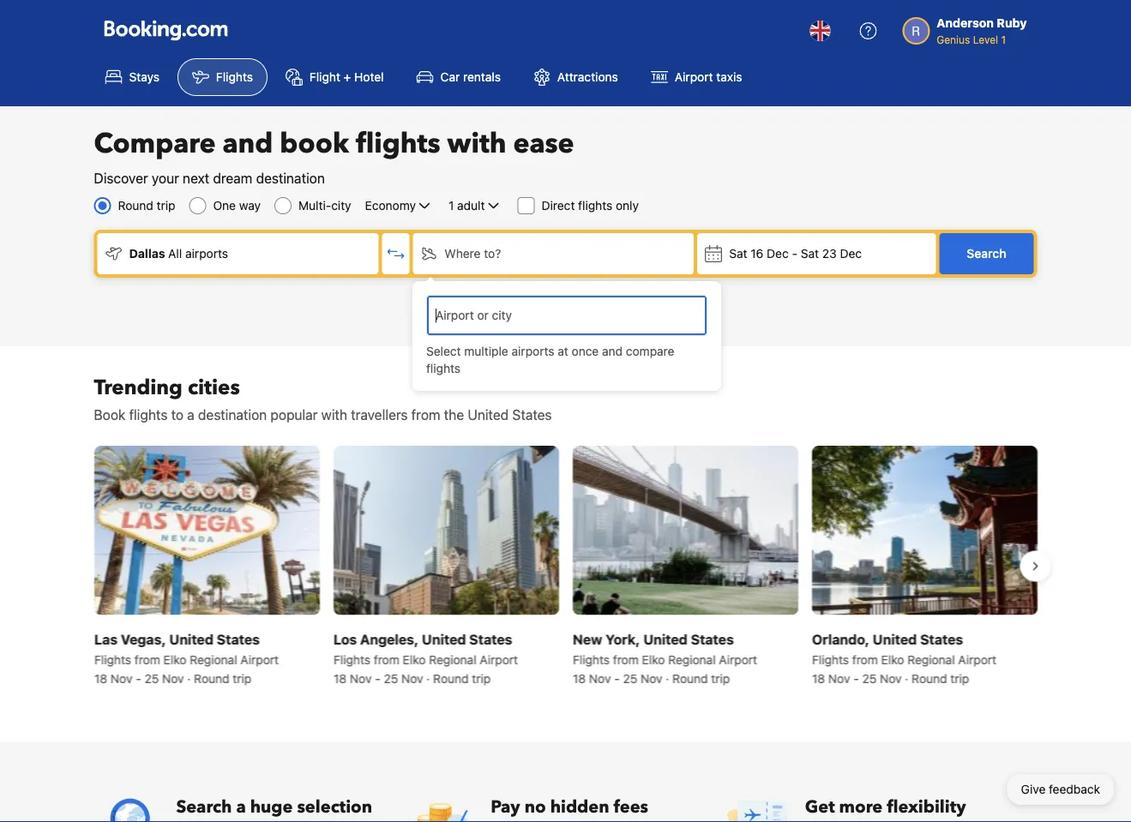 Task type: vqa. For each thing, say whether or not it's contained in the screenshot.
from within the "los angeles, united states flights from elko regional airport 18 nov - 25 nov · round trip"
yes



Task type: describe. For each thing, give the bounding box(es) containing it.
united for los angeles, united states
[[421, 631, 466, 647]]

from for los angeles, united states
[[373, 652, 399, 667]]

get
[[805, 795, 835, 819]]

more
[[839, 795, 883, 819]]

flexibility
[[887, 795, 966, 819]]

airports for multiple
[[512, 344, 554, 358]]

united for las vegas, united states
[[169, 631, 213, 647]]

cities
[[188, 373, 240, 402]]

multi-city
[[298, 199, 351, 213]]

- for los angeles, united states
[[375, 671, 380, 685]]

hotel
[[354, 70, 384, 84]]

once
[[572, 344, 599, 358]]

flights link
[[177, 58, 268, 96]]

selection
[[297, 795, 372, 819]]

no
[[525, 795, 546, 819]]

1 adult
[[448, 199, 485, 213]]

feedback
[[1049, 782, 1100, 797]]

23
[[822, 247, 837, 261]]

to
[[171, 407, 184, 423]]

from for new york, united states
[[613, 652, 638, 667]]

elko for angeles,
[[402, 652, 425, 667]]

- inside popup button
[[792, 247, 797, 261]]

airport taxis link
[[636, 58, 757, 96]]

flights inside orlando, united states flights from elko regional airport 18 nov - 25 nov · round trip
[[812, 652, 849, 667]]

sat 16 dec - sat 23 dec
[[729, 247, 862, 261]]

las vegas, united states flights from elko regional airport 18 nov - 25 nov · round trip
[[94, 631, 278, 685]]

elko for vegas,
[[163, 652, 186, 667]]

pay
[[491, 795, 520, 819]]

18 for las vegas, united states
[[94, 671, 107, 685]]

give feedback
[[1021, 782, 1100, 797]]

1 inside popup button
[[448, 199, 454, 213]]

states inside trending cities book flights to a destination popular with travellers from the united states
[[512, 407, 552, 423]]

region containing las vegas, united states
[[80, 439, 1051, 694]]

one way
[[213, 199, 261, 213]]

taxis
[[716, 70, 742, 84]]

multi-
[[298, 199, 331, 213]]

attractions
[[557, 70, 618, 84]]

1 inside 'anderson ruby genius level 1'
[[1001, 33, 1006, 45]]

4 nov from the left
[[401, 671, 423, 685]]

round for new
[[672, 671, 708, 685]]

united inside trending cities book flights to a destination popular with travellers from the united states
[[468, 407, 509, 423]]

anderson ruby genius level 1
[[937, 16, 1027, 45]]

· inside orlando, united states flights from elko regional airport 18 nov - 25 nov · round trip
[[905, 671, 908, 685]]

flight
[[310, 70, 340, 84]]

states for new york, united states
[[690, 631, 733, 647]]

car rentals link
[[402, 58, 515, 96]]

round trip
[[118, 199, 175, 213]]

1 dec from the left
[[767, 247, 789, 261]]

discover
[[94, 170, 148, 187]]

3 nov from the left
[[349, 671, 371, 685]]

+
[[344, 70, 351, 84]]

25 for york,
[[623, 671, 637, 685]]

flights for los angeles, united states
[[333, 652, 370, 667]]

airport inside 'link'
[[675, 70, 713, 84]]

destination inside compare and book flights with ease discover your next dream destination
[[256, 170, 325, 187]]

new york, united states image
[[572, 446, 798, 615]]

regional for angeles,
[[429, 652, 476, 667]]

book
[[94, 407, 126, 423]]

direct
[[542, 199, 575, 213]]

8 nov from the left
[[879, 671, 901, 685]]

where to? button
[[413, 233, 694, 274]]

regional for vegas,
[[189, 652, 237, 667]]

attractions link
[[519, 58, 633, 96]]

1 nov from the left
[[110, 671, 132, 685]]

regional for york,
[[668, 652, 715, 667]]

with inside compare and book flights with ease discover your next dream destination
[[447, 125, 506, 163]]

airport for las vegas, united states
[[240, 652, 278, 667]]

18 inside orlando, united states flights from elko regional airport 18 nov - 25 nov · round trip
[[812, 671, 825, 685]]

way
[[239, 199, 261, 213]]

only
[[616, 199, 639, 213]]

round inside orlando, united states flights from elko regional airport 18 nov - 25 nov · round trip
[[911, 671, 947, 685]]

ease
[[513, 125, 574, 163]]

los angeles, united states image
[[333, 446, 559, 615]]

at
[[558, 344, 568, 358]]

economy
[[365, 199, 416, 213]]

hidden
[[550, 795, 609, 819]]

all
[[168, 247, 182, 261]]

car
[[440, 70, 460, 84]]

regional inside orlando, united states flights from elko regional airport 18 nov - 25 nov · round trip
[[907, 652, 955, 667]]

book
[[280, 125, 349, 163]]

multiple
[[464, 344, 508, 358]]

select multiple airports at once and compare flights
[[426, 344, 674, 376]]

Airport or city text field
[[434, 306, 700, 325]]

a inside trending cities book flights to a destination popular with travellers from the united states
[[187, 407, 194, 423]]

vegas,
[[120, 631, 166, 647]]

25 for angeles,
[[383, 671, 398, 685]]

level
[[973, 33, 998, 45]]

with inside trending cities book flights to a destination popular with travellers from the united states
[[321, 407, 347, 423]]

trip for new
[[711, 671, 729, 685]]

search a huge selection
[[176, 795, 372, 819]]

16
[[751, 247, 764, 261]]

flight + hotel link
[[271, 58, 398, 96]]

compare and book flights with ease discover your next dream destination
[[94, 125, 574, 187]]

to?
[[484, 247, 501, 261]]

angeles,
[[360, 631, 418, 647]]

adult
[[457, 199, 485, 213]]

elko for york,
[[642, 652, 665, 667]]

new
[[572, 631, 602, 647]]

destination inside trending cities book flights to a destination popular with travellers from the united states
[[198, 407, 267, 423]]

flights inside compare and book flights with ease discover your next dream destination
[[356, 125, 440, 163]]

where
[[445, 247, 481, 261]]

stays link
[[90, 58, 174, 96]]

flights inside select multiple airports at once and compare flights
[[426, 361, 461, 376]]

united inside orlando, united states flights from elko regional airport 18 nov - 25 nov · round trip
[[872, 631, 916, 647]]



Task type: locate. For each thing, give the bounding box(es) containing it.
trip inside los angeles, united states flights from elko regional airport 18 nov - 25 nov · round trip
[[472, 671, 490, 685]]

4 · from the left
[[905, 671, 908, 685]]

united for new york, united states
[[643, 631, 687, 647]]

1 horizontal spatial a
[[236, 795, 246, 819]]

huge
[[250, 795, 293, 819]]

0 vertical spatial with
[[447, 125, 506, 163]]

flights inside the new york, united states flights from elko regional airport 18 nov - 25 nov · round trip
[[572, 652, 609, 667]]

1 sat from the left
[[729, 247, 747, 261]]

new york, united states flights from elko regional airport 18 nov - 25 nov · round trip
[[572, 631, 757, 685]]

booking.com logo image
[[104, 20, 228, 41], [104, 20, 228, 41]]

1 vertical spatial search
[[176, 795, 232, 819]]

trip for las
[[232, 671, 251, 685]]

2 nov from the left
[[162, 671, 184, 685]]

sat left 23
[[801, 247, 819, 261]]

search
[[967, 247, 1006, 261], [176, 795, 232, 819]]

elko inside orlando, united states flights from elko regional airport 18 nov - 25 nov · round trip
[[881, 652, 904, 667]]

sat 16 dec - sat 23 dec button
[[697, 233, 936, 274]]

round for las
[[194, 671, 229, 685]]

- inside las vegas, united states flights from elko regional airport 18 nov - 25 nov · round trip
[[135, 671, 141, 685]]

- left 23
[[792, 247, 797, 261]]

18 inside las vegas, united states flights from elko regional airport 18 nov - 25 nov · round trip
[[94, 671, 107, 685]]

orlando, united states image
[[812, 446, 1037, 615]]

0 horizontal spatial search
[[176, 795, 232, 819]]

from inside los angeles, united states flights from elko regional airport 18 nov - 25 nov · round trip
[[373, 652, 399, 667]]

3 regional from the left
[[668, 652, 715, 667]]

flights inside trending cities book flights to a destination popular with travellers from the united states
[[129, 407, 168, 423]]

· inside the new york, united states flights from elko regional airport 18 nov - 25 nov · round trip
[[665, 671, 669, 685]]

the
[[444, 407, 464, 423]]

1 vertical spatial airports
[[512, 344, 554, 358]]

trending cities book flights to a destination popular with travellers from the united states
[[94, 373, 552, 423]]

trip for los
[[472, 671, 490, 685]]

- inside the new york, united states flights from elko regional airport 18 nov - 25 nov · round trip
[[614, 671, 619, 685]]

1 horizontal spatial dec
[[840, 247, 862, 261]]

from down orlando, at the right bottom of the page
[[852, 652, 878, 667]]

1 regional from the left
[[189, 652, 237, 667]]

0 vertical spatial a
[[187, 407, 194, 423]]

flights inside las vegas, united states flights from elko regional airport 18 nov - 25 nov · round trip
[[94, 652, 131, 667]]

search for search a huge selection
[[176, 795, 232, 819]]

flights left only
[[578, 199, 612, 213]]

dallas all airports
[[129, 247, 228, 261]]

direct flights only
[[542, 199, 639, 213]]

- down orlando, at the right bottom of the page
[[853, 671, 859, 685]]

states inside los angeles, united states flights from elko regional airport 18 nov - 25 nov · round trip
[[469, 631, 512, 647]]

las
[[94, 631, 117, 647]]

airport inside orlando, united states flights from elko regional airport 18 nov - 25 nov · round trip
[[958, 652, 996, 667]]

25 inside orlando, united states flights from elko regional airport 18 nov - 25 nov · round trip
[[862, 671, 876, 685]]

0 vertical spatial airports
[[185, 247, 228, 261]]

dec right 23
[[840, 247, 862, 261]]

orlando, united states flights from elko regional airport 18 nov - 25 nov · round trip
[[812, 631, 996, 685]]

airports
[[185, 247, 228, 261], [512, 344, 554, 358]]

york,
[[605, 631, 640, 647]]

and inside select multiple airports at once and compare flights
[[602, 344, 623, 358]]

united inside las vegas, united states flights from elko regional airport 18 nov - 25 nov · round trip
[[169, 631, 213, 647]]

- down the angeles,
[[375, 671, 380, 685]]

los angeles, united states flights from elko regional airport 18 nov - 25 nov · round trip
[[333, 631, 518, 685]]

from down vegas,
[[134, 652, 160, 667]]

sat left 16 at the top of page
[[729, 247, 747, 261]]

- for new york, united states
[[614, 671, 619, 685]]

united right york,
[[643, 631, 687, 647]]

search inside button
[[967, 247, 1006, 261]]

25 down vegas,
[[144, 671, 158, 685]]

nov
[[110, 671, 132, 685], [162, 671, 184, 685], [349, 671, 371, 685], [401, 671, 423, 685], [589, 671, 611, 685], [640, 671, 662, 685], [828, 671, 850, 685], [879, 671, 901, 685]]

airport for los angeles, united states
[[479, 652, 518, 667]]

0 horizontal spatial airports
[[185, 247, 228, 261]]

1 18 from the left
[[94, 671, 107, 685]]

1 vertical spatial a
[[236, 795, 246, 819]]

from inside the new york, united states flights from elko regional airport 18 nov - 25 nov · round trip
[[613, 652, 638, 667]]

0 vertical spatial 1
[[1001, 33, 1006, 45]]

trip inside the new york, united states flights from elko regional airport 18 nov - 25 nov · round trip
[[711, 671, 729, 685]]

regional inside las vegas, united states flights from elko regional airport 18 nov - 25 nov · round trip
[[189, 652, 237, 667]]

flights for new york, united states
[[572, 652, 609, 667]]

give feedback button
[[1007, 774, 1114, 805]]

1 right level
[[1001, 33, 1006, 45]]

· for angeles,
[[426, 671, 430, 685]]

3 25 from the left
[[623, 671, 637, 685]]

and right once
[[602, 344, 623, 358]]

las vegas, united states image
[[94, 446, 319, 615]]

trip inside orlando, united states flights from elko regional airport 18 nov - 25 nov · round trip
[[950, 671, 969, 685]]

region
[[80, 439, 1051, 694]]

airports left at
[[512, 344, 554, 358]]

united right vegas,
[[169, 631, 213, 647]]

flights
[[356, 125, 440, 163], [578, 199, 612, 213], [426, 361, 461, 376], [129, 407, 168, 423]]

0 horizontal spatial and
[[223, 125, 273, 163]]

1 vertical spatial destination
[[198, 407, 267, 423]]

- down york,
[[614, 671, 619, 685]]

0 vertical spatial search
[[967, 247, 1006, 261]]

1 elko from the left
[[163, 652, 186, 667]]

orlando,
[[812, 631, 869, 647]]

5 nov from the left
[[589, 671, 611, 685]]

states for las vegas, united states
[[216, 631, 259, 647]]

1
[[1001, 33, 1006, 45], [448, 199, 454, 213]]

1 · from the left
[[187, 671, 190, 685]]

airport inside the new york, united states flights from elko regional airport 18 nov - 25 nov · round trip
[[719, 652, 757, 667]]

los
[[333, 631, 356, 647]]

round inside las vegas, united states flights from elko regional airport 18 nov - 25 nov · round trip
[[194, 671, 229, 685]]

flights down select
[[426, 361, 461, 376]]

airport inside los angeles, united states flights from elko regional airport 18 nov - 25 nov · round trip
[[479, 652, 518, 667]]

1 horizontal spatial with
[[447, 125, 506, 163]]

compare
[[626, 344, 674, 358]]

3 18 from the left
[[572, 671, 585, 685]]

25 for vegas,
[[144, 671, 158, 685]]

destination up multi-
[[256, 170, 325, 187]]

2 elko from the left
[[402, 652, 425, 667]]

4 25 from the left
[[862, 671, 876, 685]]

0 horizontal spatial a
[[187, 407, 194, 423]]

your
[[152, 170, 179, 187]]

united inside the new york, united states flights from elko regional airport 18 nov - 25 nov · round trip
[[643, 631, 687, 647]]

trip inside las vegas, united states flights from elko regional airport 18 nov - 25 nov · round trip
[[232, 671, 251, 685]]

travellers
[[351, 407, 408, 423]]

trip
[[157, 199, 175, 213], [232, 671, 251, 685], [472, 671, 490, 685], [711, 671, 729, 685], [950, 671, 969, 685]]

0 horizontal spatial 1
[[448, 199, 454, 213]]

1 left adult
[[448, 199, 454, 213]]

4 18 from the left
[[812, 671, 825, 685]]

· inside las vegas, united states flights from elko regional airport 18 nov - 25 nov · round trip
[[187, 671, 190, 685]]

elko inside the new york, united states flights from elko regional airport 18 nov - 25 nov · round trip
[[642, 652, 665, 667]]

states inside the new york, united states flights from elko regional airport 18 nov - 25 nov · round trip
[[690, 631, 733, 647]]

18 down las
[[94, 671, 107, 685]]

18 inside the new york, united states flights from elko regional airport 18 nov - 25 nov · round trip
[[572, 671, 585, 685]]

airport taxis
[[675, 70, 742, 84]]

flights inside los angeles, united states flights from elko regional airport 18 nov - 25 nov · round trip
[[333, 652, 370, 667]]

4 regional from the left
[[907, 652, 955, 667]]

2 · from the left
[[426, 671, 430, 685]]

- for las vegas, united states
[[135, 671, 141, 685]]

3 · from the left
[[665, 671, 669, 685]]

pay no hidden fees
[[491, 795, 648, 819]]

0 horizontal spatial sat
[[729, 247, 747, 261]]

from inside las vegas, united states flights from elko regional airport 18 nov - 25 nov · round trip
[[134, 652, 160, 667]]

round for los
[[433, 671, 468, 685]]

united
[[468, 407, 509, 423], [169, 631, 213, 647], [421, 631, 466, 647], [643, 631, 687, 647], [872, 631, 916, 647]]

· inside los angeles, united states flights from elko regional airport 18 nov - 25 nov · round trip
[[426, 671, 430, 685]]

dec right 16 at the top of page
[[767, 247, 789, 261]]

where to?
[[445, 247, 501, 261]]

flights
[[216, 70, 253, 84], [94, 652, 131, 667], [333, 652, 370, 667], [572, 652, 609, 667], [812, 652, 849, 667]]

airport for new york, united states
[[719, 652, 757, 667]]

compare
[[94, 125, 216, 163]]

- down vegas,
[[135, 671, 141, 685]]

with right popular
[[321, 407, 347, 423]]

7 nov from the left
[[828, 671, 850, 685]]

18 down new at the bottom right
[[572, 671, 585, 685]]

2 sat from the left
[[801, 247, 819, 261]]

and inside compare and book flights with ease discover your next dream destination
[[223, 125, 273, 163]]

airports right all
[[185, 247, 228, 261]]

car rentals
[[440, 70, 501, 84]]

ruby
[[997, 16, 1027, 30]]

elko inside los angeles, united states flights from elko regional airport 18 nov - 25 nov · round trip
[[402, 652, 425, 667]]

18 inside los angeles, united states flights from elko regional airport 18 nov - 25 nov · round trip
[[333, 671, 346, 685]]

popular
[[271, 407, 318, 423]]

from inside trending cities book flights to a destination popular with travellers from the united states
[[411, 407, 440, 423]]

1 horizontal spatial airports
[[512, 344, 554, 358]]

states
[[512, 407, 552, 423], [216, 631, 259, 647], [469, 631, 512, 647], [690, 631, 733, 647], [920, 631, 963, 647]]

from inside orlando, united states flights from elko regional airport 18 nov - 25 nov · round trip
[[852, 652, 878, 667]]

from
[[411, 407, 440, 423], [134, 652, 160, 667], [373, 652, 399, 667], [613, 652, 638, 667], [852, 652, 878, 667]]

1 horizontal spatial search
[[967, 247, 1006, 261]]

25 down orlando, at the right bottom of the page
[[862, 671, 876, 685]]

1 horizontal spatial sat
[[801, 247, 819, 261]]

18 for new york, united states
[[572, 671, 585, 685]]

1 25 from the left
[[144, 671, 158, 685]]

sat
[[729, 247, 747, 261], [801, 247, 819, 261]]

2 dec from the left
[[840, 247, 862, 261]]

airport inside las vegas, united states flights from elko regional airport 18 nov - 25 nov · round trip
[[240, 652, 278, 667]]

regional
[[189, 652, 237, 667], [429, 652, 476, 667], [668, 652, 715, 667], [907, 652, 955, 667]]

flights for las vegas, united states
[[94, 652, 131, 667]]

anderson
[[937, 16, 994, 30]]

airports for all
[[185, 247, 228, 261]]

united right the angeles,
[[421, 631, 466, 647]]

elko inside las vegas, united states flights from elko regional airport 18 nov - 25 nov · round trip
[[163, 652, 186, 667]]

0 vertical spatial and
[[223, 125, 273, 163]]

0 vertical spatial destination
[[256, 170, 325, 187]]

states inside orlando, united states flights from elko regional airport 18 nov - 25 nov · round trip
[[920, 631, 963, 647]]

a right to
[[187, 407, 194, 423]]

25
[[144, 671, 158, 685], [383, 671, 398, 685], [623, 671, 637, 685], [862, 671, 876, 685]]

rentals
[[463, 70, 501, 84]]

destination
[[256, 170, 325, 187], [198, 407, 267, 423]]

-
[[792, 247, 797, 261], [135, 671, 141, 685], [375, 671, 380, 685], [614, 671, 619, 685], [853, 671, 859, 685]]

regional inside los angeles, united states flights from elko regional airport 18 nov - 25 nov · round trip
[[429, 652, 476, 667]]

trending
[[94, 373, 183, 402]]

from down the angeles,
[[373, 652, 399, 667]]

one
[[213, 199, 236, 213]]

flight + hotel
[[310, 70, 384, 84]]

stays
[[129, 70, 159, 84]]

elko
[[163, 652, 186, 667], [402, 652, 425, 667], [642, 652, 665, 667], [881, 652, 904, 667]]

airport
[[675, 70, 713, 84], [240, 652, 278, 667], [479, 652, 518, 667], [719, 652, 757, 667], [958, 652, 996, 667]]

3 elko from the left
[[642, 652, 665, 667]]

2 25 from the left
[[383, 671, 398, 685]]

· for york,
[[665, 671, 669, 685]]

dream
[[213, 170, 252, 187]]

· for vegas,
[[187, 671, 190, 685]]

25 down the angeles,
[[383, 671, 398, 685]]

25 down york,
[[623, 671, 637, 685]]

25 inside the new york, united states flights from elko regional airport 18 nov - 25 nov · round trip
[[623, 671, 637, 685]]

- inside orlando, united states flights from elko regional airport 18 nov - 25 nov · round trip
[[853, 671, 859, 685]]

select
[[426, 344, 461, 358]]

destination down cities
[[198, 407, 267, 423]]

1 vertical spatial with
[[321, 407, 347, 423]]

fees
[[614, 795, 648, 819]]

a left huge
[[236, 795, 246, 819]]

get more flexibility
[[805, 795, 966, 819]]

united right the
[[468, 407, 509, 423]]

search button
[[939, 233, 1034, 274]]

next
[[183, 170, 209, 187]]

1 horizontal spatial 1
[[1001, 33, 1006, 45]]

airports inside select multiple airports at once and compare flights
[[512, 344, 554, 358]]

1 adult button
[[447, 196, 504, 216]]

regional inside the new york, united states flights from elko regional airport 18 nov - 25 nov · round trip
[[668, 652, 715, 667]]

1 vertical spatial and
[[602, 344, 623, 358]]

1 horizontal spatial and
[[602, 344, 623, 358]]

with up 1 adult popup button
[[447, 125, 506, 163]]

united right orlando, at the right bottom of the page
[[872, 631, 916, 647]]

a
[[187, 407, 194, 423], [236, 795, 246, 819]]

states inside las vegas, united states flights from elko regional airport 18 nov - 25 nov · round trip
[[216, 631, 259, 647]]

flights up economy
[[356, 125, 440, 163]]

flights left to
[[129, 407, 168, 423]]

0 horizontal spatial dec
[[767, 247, 789, 261]]

0 horizontal spatial with
[[321, 407, 347, 423]]

18 for los angeles, united states
[[333, 671, 346, 685]]

give
[[1021, 782, 1046, 797]]

18 down los
[[333, 671, 346, 685]]

city
[[331, 199, 351, 213]]

18 down orlando, at the right bottom of the page
[[812, 671, 825, 685]]

6 nov from the left
[[640, 671, 662, 685]]

states for los angeles, united states
[[469, 631, 512, 647]]

and up the dream
[[223, 125, 273, 163]]

2 18 from the left
[[333, 671, 346, 685]]

dallas
[[129, 247, 165, 261]]

from left the
[[411, 407, 440, 423]]

25 inside los angeles, united states flights from elko regional airport 18 nov - 25 nov · round trip
[[383, 671, 398, 685]]

with
[[447, 125, 506, 163], [321, 407, 347, 423]]

round inside the new york, united states flights from elko regional airport 18 nov - 25 nov · round trip
[[672, 671, 708, 685]]

25 inside las vegas, united states flights from elko regional airport 18 nov - 25 nov · round trip
[[144, 671, 158, 685]]

from for las vegas, united states
[[134, 652, 160, 667]]

round inside los angeles, united states flights from elko regional airport 18 nov - 25 nov · round trip
[[433, 671, 468, 685]]

genius
[[937, 33, 970, 45]]

1 vertical spatial 1
[[448, 199, 454, 213]]

search for search
[[967, 247, 1006, 261]]

4 elko from the left
[[881, 652, 904, 667]]

- inside los angeles, united states flights from elko regional airport 18 nov - 25 nov · round trip
[[375, 671, 380, 685]]

2 regional from the left
[[429, 652, 476, 667]]

united inside los angeles, united states flights from elko regional airport 18 nov - 25 nov · round trip
[[421, 631, 466, 647]]

from down york,
[[613, 652, 638, 667]]



